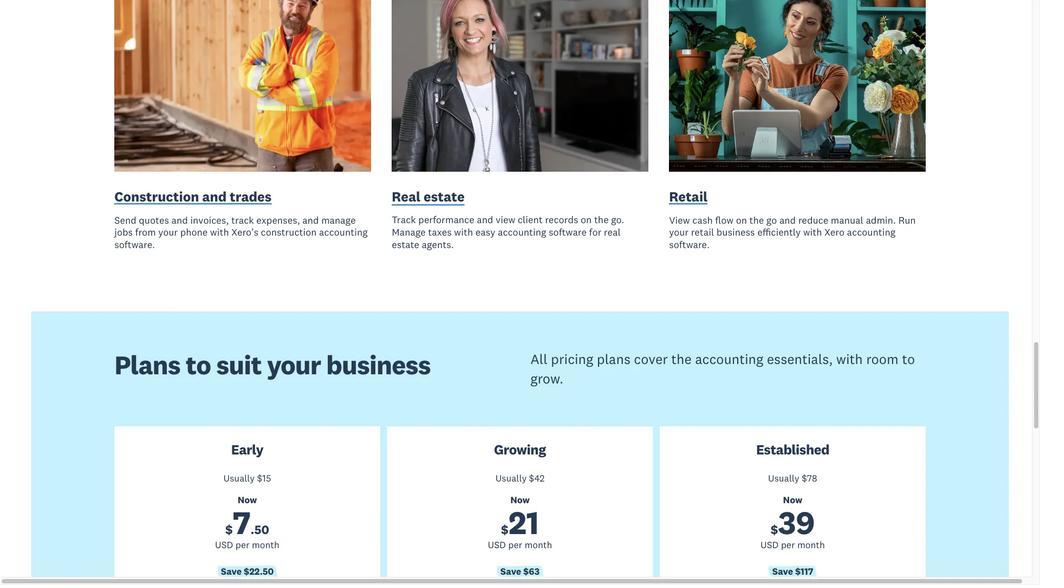 Task type: locate. For each thing, give the bounding box(es) containing it.
and left manage
[[303, 214, 319, 226]]

performance
[[418, 214, 475, 226]]

$117
[[795, 566, 814, 577]]

usually for 39
[[768, 473, 800, 484]]

1 month from the left
[[252, 539, 280, 551]]

2 horizontal spatial the
[[750, 214, 764, 226]]

usd
[[215, 539, 233, 551], [488, 539, 506, 551], [761, 539, 779, 551]]

78
[[807, 473, 818, 484]]

pricing
[[551, 351, 594, 368]]

accounting inside the "view cash flow on the go and reduce manual admin. run your retail business efficiently with xero accounting software."
[[847, 226, 896, 239]]

1 horizontal spatial estate
[[424, 188, 465, 205]]

to inside all pricing plans cover the accounting essentials, with room to grow.
[[902, 351, 915, 368]]

month up $117
[[798, 539, 825, 551]]

1 now from the left
[[238, 494, 257, 506]]

the left go.
[[594, 214, 609, 226]]

2 horizontal spatial usually
[[768, 473, 800, 484]]

0 vertical spatial estate
[[424, 188, 465, 205]]

3 usd per month from the left
[[761, 539, 825, 551]]

2 on from the left
[[736, 214, 747, 226]]

usually left 42
[[496, 473, 527, 484]]

the inside the track performance and view client records on the go. manage taxes with easy accounting software for real estate agents.
[[594, 214, 609, 226]]

1 horizontal spatial month
[[525, 539, 552, 551]]

3 per from the left
[[781, 539, 795, 551]]

3 save from the left
[[773, 566, 793, 577]]

software.
[[114, 239, 155, 251], [669, 239, 710, 251]]

view
[[669, 214, 690, 226]]

to right room
[[902, 351, 915, 368]]

go
[[767, 214, 777, 226]]

save left $22.50
[[221, 566, 242, 577]]

the inside all pricing plans cover the accounting essentials, with room to grow.
[[672, 351, 692, 368]]

manage
[[321, 214, 356, 226]]

usd left 21
[[488, 539, 506, 551]]

on right records
[[581, 214, 592, 226]]

2 horizontal spatial your
[[669, 226, 689, 239]]

3 now from the left
[[783, 494, 803, 506]]

per for 39
[[781, 539, 795, 551]]

usually $ 15
[[224, 473, 271, 484]]

$ inside $ 7 . 50
[[225, 522, 233, 538]]

2 software. from the left
[[669, 239, 710, 251]]

usd per month for 39
[[761, 539, 825, 551]]

$ up save $117
[[771, 522, 778, 538]]

per
[[236, 539, 250, 551], [508, 539, 522, 551], [781, 539, 795, 551]]

the right 'cover'
[[672, 351, 692, 368]]

go.
[[611, 214, 624, 226]]

0 horizontal spatial software.
[[114, 239, 155, 251]]

2 horizontal spatial save
[[773, 566, 793, 577]]

$ 7 . 50
[[225, 503, 269, 543]]

1 software. from the left
[[114, 239, 155, 251]]

0 horizontal spatial month
[[252, 539, 280, 551]]

with
[[454, 226, 473, 239], [210, 226, 229, 239], [803, 226, 822, 239], [837, 351, 863, 368]]

usd up save $22.50
[[215, 539, 233, 551]]

save
[[221, 566, 242, 577], [501, 566, 521, 577], [773, 566, 793, 577]]

month down the 50
[[252, 539, 280, 551]]

to left suit on the bottom
[[186, 349, 211, 382]]

1 horizontal spatial the
[[672, 351, 692, 368]]

for
[[589, 226, 602, 239]]

$ 21
[[501, 503, 539, 543]]

50
[[254, 522, 269, 538]]

1 horizontal spatial save
[[501, 566, 521, 577]]

save $63
[[501, 566, 540, 577]]

2 horizontal spatial month
[[798, 539, 825, 551]]

0 horizontal spatial save
[[221, 566, 242, 577]]

2 per from the left
[[508, 539, 522, 551]]

estate inside the track performance and view client records on the go. manage taxes with easy accounting software for real estate agents.
[[392, 239, 419, 251]]

1 horizontal spatial usd per month
[[488, 539, 552, 551]]

usually left the 15
[[224, 473, 255, 484]]

now for 39
[[783, 494, 803, 506]]

with inside "send quotes and invoices, track expenses, and manage jobs from your phone with xero's construction accounting software."
[[210, 226, 229, 239]]

$63
[[524, 566, 540, 577]]

quotes
[[139, 214, 169, 226]]

save for 7
[[221, 566, 242, 577]]

send quotes and invoices, track expenses, and manage jobs from your phone with xero's construction accounting software.
[[114, 214, 368, 251]]

2 usd per month from the left
[[488, 539, 552, 551]]

save left $117
[[773, 566, 793, 577]]

accounting inside all pricing plans cover the accounting essentials, with room to grow.
[[695, 351, 764, 368]]

1 per from the left
[[236, 539, 250, 551]]

2 save from the left
[[501, 566, 521, 577]]

2 usd from the left
[[488, 539, 506, 551]]

accounting inside "send quotes and invoices, track expenses, and manage jobs from your phone with xero's construction accounting software."
[[319, 226, 368, 239]]

$ left .
[[225, 522, 233, 538]]

per up save $117
[[781, 539, 795, 551]]

2 horizontal spatial now
[[783, 494, 803, 506]]

your
[[158, 226, 178, 239], [669, 226, 689, 239], [267, 349, 321, 382]]

0 horizontal spatial the
[[594, 214, 609, 226]]

2 usually from the left
[[496, 473, 527, 484]]

1 horizontal spatial per
[[508, 539, 522, 551]]

taxes
[[428, 226, 452, 239]]

view cash flow on the go and reduce manual admin. run your retail business efficiently with xero accounting software.
[[669, 214, 916, 251]]

the inside the "view cash flow on the go and reduce manual admin. run your retail business efficiently with xero accounting software."
[[750, 214, 764, 226]]

$ inside $ 21
[[501, 522, 509, 538]]

1 horizontal spatial software.
[[669, 239, 710, 251]]

with left room
[[837, 351, 863, 368]]

early
[[231, 441, 264, 458]]

run
[[899, 214, 916, 226]]

estate
[[424, 188, 465, 205], [392, 239, 419, 251]]

$22.50
[[244, 566, 274, 577]]

the for on
[[750, 214, 764, 226]]

1 vertical spatial estate
[[392, 239, 419, 251]]

with left easy
[[454, 226, 473, 239]]

1 horizontal spatial to
[[902, 351, 915, 368]]

$ 39
[[771, 503, 815, 543]]

$ up save $63
[[501, 522, 509, 538]]

admin.
[[866, 214, 896, 226]]

0 horizontal spatial usd per month
[[215, 539, 280, 551]]

2 horizontal spatial per
[[781, 539, 795, 551]]

business
[[717, 226, 755, 239], [326, 349, 431, 382]]

per up save $63
[[508, 539, 522, 551]]

1 horizontal spatial on
[[736, 214, 747, 226]]

xero
[[825, 226, 845, 239]]

1 usd from the left
[[215, 539, 233, 551]]

3 usually from the left
[[768, 473, 800, 484]]

$ down early
[[257, 473, 262, 484]]

now
[[238, 494, 257, 506], [511, 494, 530, 506], [783, 494, 803, 506]]

7
[[233, 503, 251, 543]]

accounting
[[498, 226, 546, 239], [319, 226, 368, 239], [847, 226, 896, 239], [695, 351, 764, 368]]

usd per month up save $117
[[761, 539, 825, 551]]

with inside all pricing plans cover the accounting essentials, with room to grow.
[[837, 351, 863, 368]]

usd per month for 21
[[488, 539, 552, 551]]

usually left 78
[[768, 473, 800, 484]]

estate up performance
[[424, 188, 465, 205]]

0 vertical spatial business
[[717, 226, 755, 239]]

month
[[252, 539, 280, 551], [525, 539, 552, 551], [798, 539, 825, 551]]

with left xero on the top right of the page
[[803, 226, 822, 239]]

0 horizontal spatial usually
[[224, 473, 255, 484]]

3 month from the left
[[798, 539, 825, 551]]

software. inside the "view cash flow on the go and reduce manual admin. run your retail business efficiently with xero accounting software."
[[669, 239, 710, 251]]

now down usually $ 42
[[511, 494, 530, 506]]

1 on from the left
[[581, 214, 592, 226]]

per up save $22.50
[[236, 539, 250, 551]]

manage
[[392, 226, 426, 239]]

and right go
[[780, 214, 796, 226]]

essentials,
[[767, 351, 833, 368]]

the for cover
[[672, 351, 692, 368]]

expenses,
[[256, 214, 300, 226]]

usually
[[224, 473, 255, 484], [496, 473, 527, 484], [768, 473, 800, 484]]

1 horizontal spatial usd
[[488, 539, 506, 551]]

the left go
[[750, 214, 764, 226]]

0 horizontal spatial business
[[326, 349, 431, 382]]

all
[[531, 351, 548, 368]]

0 horizontal spatial per
[[236, 539, 250, 551]]

per for 7
[[236, 539, 250, 551]]

with left xero's
[[210, 226, 229, 239]]

now for 7
[[238, 494, 257, 506]]

and left view
[[477, 214, 493, 226]]

software. down send
[[114, 239, 155, 251]]

1 usd per month from the left
[[215, 539, 280, 551]]

save left $63
[[501, 566, 521, 577]]

0 horizontal spatial usd
[[215, 539, 233, 551]]

retail
[[691, 226, 714, 239]]

manual
[[831, 214, 864, 226]]

on right "flow"
[[736, 214, 747, 226]]

1 usually from the left
[[224, 473, 255, 484]]

and inside the "view cash flow on the go and reduce manual admin. run your retail business efficiently with xero accounting software."
[[780, 214, 796, 226]]

and inside the track performance and view client records on the go. manage taxes with easy accounting software for real estate agents.
[[477, 214, 493, 226]]

usd per month up save $63
[[488, 539, 552, 551]]

and right quotes
[[172, 214, 188, 226]]

now down usually $ 15 on the left of page
[[238, 494, 257, 506]]

usd per month
[[215, 539, 280, 551], [488, 539, 552, 551], [761, 539, 825, 551]]

software. down the view
[[669, 239, 710, 251]]

2 month from the left
[[525, 539, 552, 551]]

efficiently
[[758, 226, 801, 239]]

month for 7
[[252, 539, 280, 551]]

1 horizontal spatial usually
[[496, 473, 527, 484]]

1 horizontal spatial business
[[717, 226, 755, 239]]

now for 21
[[511, 494, 530, 506]]

$ inside $ 39
[[771, 522, 778, 538]]

usd per month down .
[[215, 539, 280, 551]]

easy
[[476, 226, 495, 239]]

your inside "send quotes and invoices, track expenses, and manage jobs from your phone with xero's construction accounting software."
[[158, 226, 178, 239]]

business inside the "view cash flow on the go and reduce manual admin. run your retail business efficiently with xero accounting software."
[[717, 226, 755, 239]]

now down usually $ 78 at the right bottom
[[783, 494, 803, 506]]

from
[[135, 226, 156, 239]]

the
[[594, 214, 609, 226], [750, 214, 764, 226], [672, 351, 692, 368]]

plans
[[114, 349, 180, 382]]

0 horizontal spatial on
[[581, 214, 592, 226]]

1 horizontal spatial now
[[511, 494, 530, 506]]

cover
[[634, 351, 668, 368]]

on inside the track performance and view client records on the go. manage taxes with easy accounting software for real estate agents.
[[581, 214, 592, 226]]

1 save from the left
[[221, 566, 242, 577]]

on
[[581, 214, 592, 226], [736, 214, 747, 226]]

to
[[186, 349, 211, 382], [902, 351, 915, 368]]

2 now from the left
[[511, 494, 530, 506]]

accounting inside the track performance and view client records on the go. manage taxes with easy accounting software for real estate agents.
[[498, 226, 546, 239]]

0 horizontal spatial now
[[238, 494, 257, 506]]

2 horizontal spatial usd per month
[[761, 539, 825, 551]]

estate down "track"
[[392, 239, 419, 251]]

2 horizontal spatial usd
[[761, 539, 779, 551]]

all pricing plans cover the accounting essentials, with room to grow.
[[531, 351, 915, 387]]

per for 21
[[508, 539, 522, 551]]

and
[[202, 188, 227, 205], [477, 214, 493, 226], [172, 214, 188, 226], [303, 214, 319, 226], [780, 214, 796, 226]]

3 usd from the left
[[761, 539, 779, 551]]

usd up save $117
[[761, 539, 779, 551]]

month up $63
[[525, 539, 552, 551]]

0 horizontal spatial your
[[158, 226, 178, 239]]

0 horizontal spatial estate
[[392, 239, 419, 251]]

$
[[257, 473, 262, 484], [529, 473, 535, 484], [802, 473, 807, 484], [225, 522, 233, 538], [501, 522, 509, 538], [771, 522, 778, 538]]

0 horizontal spatial to
[[186, 349, 211, 382]]

save $117
[[773, 566, 814, 577]]

software
[[549, 226, 587, 239]]



Task type: vqa. For each thing, say whether or not it's contained in the screenshot.
middle Now
yes



Task type: describe. For each thing, give the bounding box(es) containing it.
usually $ 42
[[496, 473, 545, 484]]

$ down growing
[[529, 473, 535, 484]]

suit
[[216, 349, 262, 382]]

real estate link
[[392, 187, 465, 208]]

records
[[545, 214, 578, 226]]

trades
[[230, 188, 272, 205]]

construction
[[114, 188, 199, 205]]

view
[[496, 214, 515, 226]]

flow
[[715, 214, 734, 226]]

plans to suit your business
[[114, 349, 431, 382]]

room
[[867, 351, 899, 368]]

your inside the "view cash flow on the go and reduce manual admin. run your retail business efficiently with xero accounting software."
[[669, 226, 689, 239]]

track
[[392, 214, 416, 226]]

real estate
[[392, 188, 465, 205]]

with inside the track performance and view client records on the go. manage taxes with easy accounting software for real estate agents.
[[454, 226, 473, 239]]

15
[[262, 473, 271, 484]]

usually for 7
[[224, 473, 255, 484]]

growing
[[494, 441, 546, 458]]

39
[[778, 503, 815, 543]]

month for 21
[[525, 539, 552, 551]]

usd per month for 7
[[215, 539, 280, 551]]

phone
[[180, 226, 208, 239]]

save $22.50
[[221, 566, 274, 577]]

construction and trades link
[[114, 187, 272, 208]]

real
[[392, 188, 421, 205]]

month for 39
[[798, 539, 825, 551]]

save for 39
[[773, 566, 793, 577]]

established
[[756, 441, 830, 458]]

client
[[518, 214, 543, 226]]

$ down established
[[802, 473, 807, 484]]

grow.
[[531, 370, 564, 387]]

agents.
[[422, 239, 454, 251]]

1 vertical spatial business
[[326, 349, 431, 382]]

cash
[[693, 214, 713, 226]]

construction
[[261, 226, 317, 239]]

retail link
[[669, 187, 708, 208]]

1 horizontal spatial your
[[267, 349, 321, 382]]

42
[[535, 473, 545, 484]]

21
[[509, 503, 539, 543]]

.
[[251, 522, 254, 538]]

construction and trades
[[114, 188, 272, 205]]

xero's
[[232, 226, 258, 239]]

on inside the "view cash flow on the go and reduce manual admin. run your retail business efficiently with xero accounting software."
[[736, 214, 747, 226]]

plans
[[597, 351, 631, 368]]

reduce
[[799, 214, 829, 226]]

track
[[231, 214, 254, 226]]

software. inside "send quotes and invoices, track expenses, and manage jobs from your phone with xero's construction accounting software."
[[114, 239, 155, 251]]

usually for 21
[[496, 473, 527, 484]]

usd for 7
[[215, 539, 233, 551]]

usd for 39
[[761, 539, 779, 551]]

usually $ 78
[[768, 473, 818, 484]]

real
[[604, 226, 621, 239]]

usd for 21
[[488, 539, 506, 551]]

with inside the "view cash flow on the go and reduce manual admin. run your retail business efficiently with xero accounting software."
[[803, 226, 822, 239]]

and up invoices, at the left of page
[[202, 188, 227, 205]]

track performance and view client records on the go. manage taxes with easy accounting software for real estate agents.
[[392, 214, 624, 251]]

jobs
[[114, 226, 133, 239]]

retail
[[669, 188, 708, 205]]

save for 21
[[501, 566, 521, 577]]

send
[[114, 214, 136, 226]]

invoices,
[[190, 214, 229, 226]]



